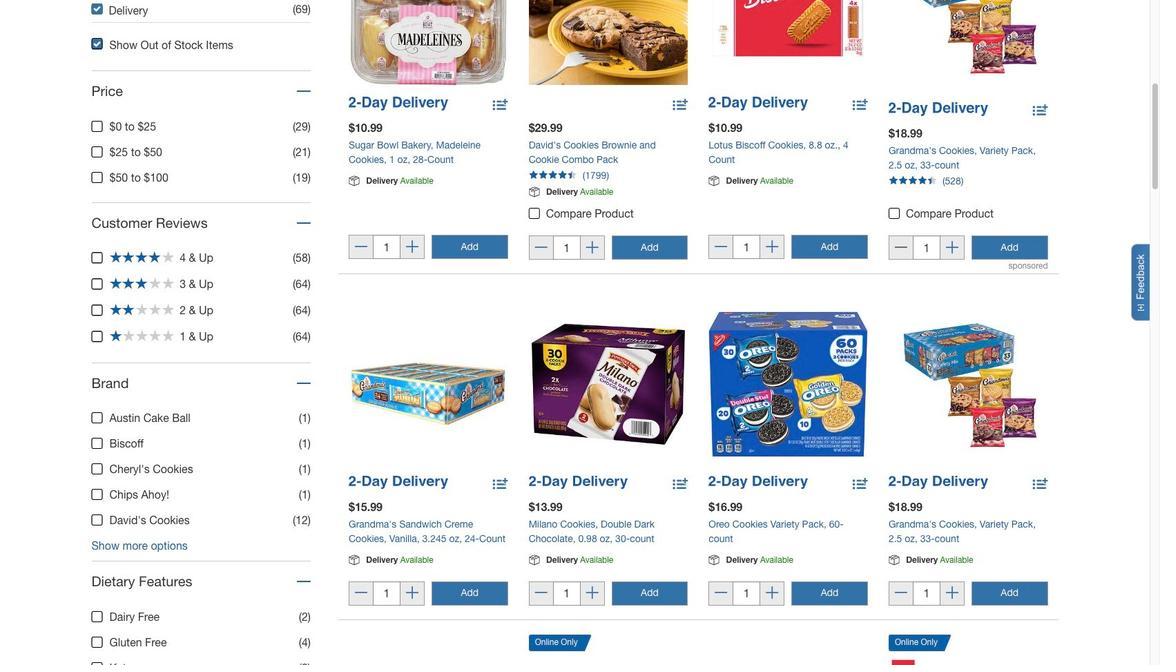 Task type: describe. For each thing, give the bounding box(es) containing it.
2-day delivery image for grandma's sandwich creme cookies, vanilla, 3.245 oz, 24-count image
[[349, 476, 448, 489]]

increase quantity image for add to list  milano cookies, double dark chocolate, 0.98 oz, 30-count image
[[586, 587, 599, 601]]

increase quantity image
[[766, 587, 779, 601]]

1 grandma's cookies, variety pack, 2.5 oz, 33-count image from the top
[[889, 0, 1048, 91]]

decrease quantity image for oreo cookies variety pack, 60-count image
[[715, 587, 728, 601]]

2 grandma's cookies, variety pack, 2.5 oz, 33-count image from the top
[[889, 305, 1048, 464]]

increase quantity image for add to list  sugar bowl bakery, madeleine cookies, 1 oz, 28-count icon
[[406, 240, 419, 255]]

add to list image
[[1033, 101, 1048, 115]]

lotus biscoff cookies, 8.8 oz., 4 count image
[[709, 0, 868, 85]]

milano cookies, double dark chocolate, 0.98 oz, 30-count image
[[529, 305, 688, 464]]

st michel madeleine, classic french sponge cake 100 - count image
[[889, 657, 1048, 665]]

add to list  lotus biscoff cookies, 8.8 oz., 4 count image
[[853, 97, 868, 115]]

david's cookies decadent triple chocolate made with mini hershey's kisses and reese's peanut butter cup cookies tin – 2 count image
[[529, 657, 688, 665]]

2-day delivery image for milano cookies, double dark chocolate, 0.98 oz, 30-count image
[[529, 476, 628, 489]]

decrease quantity image for grandma's sandwich creme cookies, vanilla, 3.245 oz, 24-count image
[[355, 587, 367, 601]]

david's cookies brownie and cookie combo pack image
[[529, 0, 688, 85]]

grandma's sandwich creme cookies, vanilla, 3.245 oz, 24-count image
[[349, 305, 508, 464]]

decrease quantity image for lotus biscoff cookies, 8.8 oz., 4 count image at the right of the page
[[715, 240, 728, 255]]

decrease quantity image for first grandma's cookies, variety pack, 2.5 oz, 33-count image from the bottom
[[895, 587, 908, 601]]

add to list  grandma's cookies, variety pack, 2.5 oz, 33-count image
[[1033, 476, 1048, 494]]

add to list  milano cookies, double dark chocolate, 0.98 oz, 30-count image
[[673, 476, 688, 494]]



Task type: vqa. For each thing, say whether or not it's contained in the screenshot.
MM Text Box
no



Task type: locate. For each thing, give the bounding box(es) containing it.
decrease quantity image
[[355, 240, 367, 255], [715, 240, 728, 255], [895, 241, 908, 255], [715, 587, 728, 601]]

oreo cookies variety pack, 60-count image
[[709, 305, 868, 464]]

add to list  oreo cookies variety pack, 60-count image
[[853, 476, 868, 494]]

None text field
[[733, 235, 761, 259], [553, 581, 581, 606], [733, 581, 761, 606], [733, 235, 761, 259], [553, 581, 581, 606], [733, 581, 761, 606]]

increase quantity image for add to list  grandma's sandwich creme cookies, vanilla, 3.245 oz, 24-count image
[[406, 587, 419, 601]]

decrease quantity image
[[535, 241, 547, 255], [355, 587, 367, 601], [535, 587, 547, 601], [895, 587, 908, 601]]

decrease quantity image for sugar bowl bakery, madeleine cookies, 1 oz, 28-count image
[[355, 240, 367, 255]]

2-day delivery image for first grandma's cookies, variety pack, 2.5 oz, 33-count image from the bottom
[[889, 476, 988, 489]]

add to list  david's cookies brownie and cookie combo pack image
[[673, 97, 688, 115]]

increase quantity image
[[406, 240, 419, 255], [766, 240, 779, 255], [586, 241, 599, 255], [946, 241, 959, 255], [406, 587, 419, 601], [586, 587, 599, 601], [946, 587, 959, 601]]

2-day delivery image for oreo cookies variety pack, 60-count image
[[709, 476, 808, 489]]

add to list  sugar bowl bakery, madeleine cookies, 1 oz, 28-count image
[[493, 97, 508, 115]]

1 vertical spatial grandma's cookies, variety pack, 2.5 oz, 33-count image
[[889, 305, 1048, 464]]

decrease quantity image for milano cookies, double dark chocolate, 0.98 oz, 30-count image
[[535, 587, 547, 601]]

increase quantity image for add to list  lotus biscoff cookies, 8.8 oz., 4 count 'image'
[[766, 240, 779, 255]]

2-day delivery image for lotus biscoff cookies, 8.8 oz., 4 count image at the right of the page
[[709, 97, 808, 111]]

add to list  grandma's sandwich creme cookies, vanilla, 3.245 oz, 24-count image
[[493, 476, 508, 494]]

0 vertical spatial grandma's cookies, variety pack, 2.5 oz, 33-count image
[[889, 0, 1048, 91]]

None text field
[[373, 235, 401, 259], [553, 236, 581, 260], [373, 581, 401, 606], [913, 581, 941, 606], [373, 235, 401, 259], [553, 236, 581, 260], [373, 581, 401, 606], [913, 581, 941, 606]]

sugar bowl bakery, madeleine cookies, 1 oz, 28-count image
[[349, 0, 508, 85]]

Quantity  text field
[[913, 236, 941, 260]]

grandma's cookies, variety pack, 2.5 oz, 33-count image
[[889, 0, 1048, 91], [889, 305, 1048, 464]]

increase quantity image for add to list  grandma's cookies, variety pack, 2.5 oz, 33-count image
[[946, 587, 959, 601]]

rated 4.422399 out of 5 stars based on 528 reviews. element
[[879, 173, 1059, 191]]

2-day delivery image for sugar bowl bakery, madeleine cookies, 1 oz, 28-count image
[[349, 97, 448, 111]]

2-day delivery image
[[349, 97, 448, 111], [709, 97, 808, 111], [889, 103, 988, 116], [349, 476, 448, 489], [529, 476, 628, 489], [709, 476, 808, 489], [889, 476, 988, 489]]



